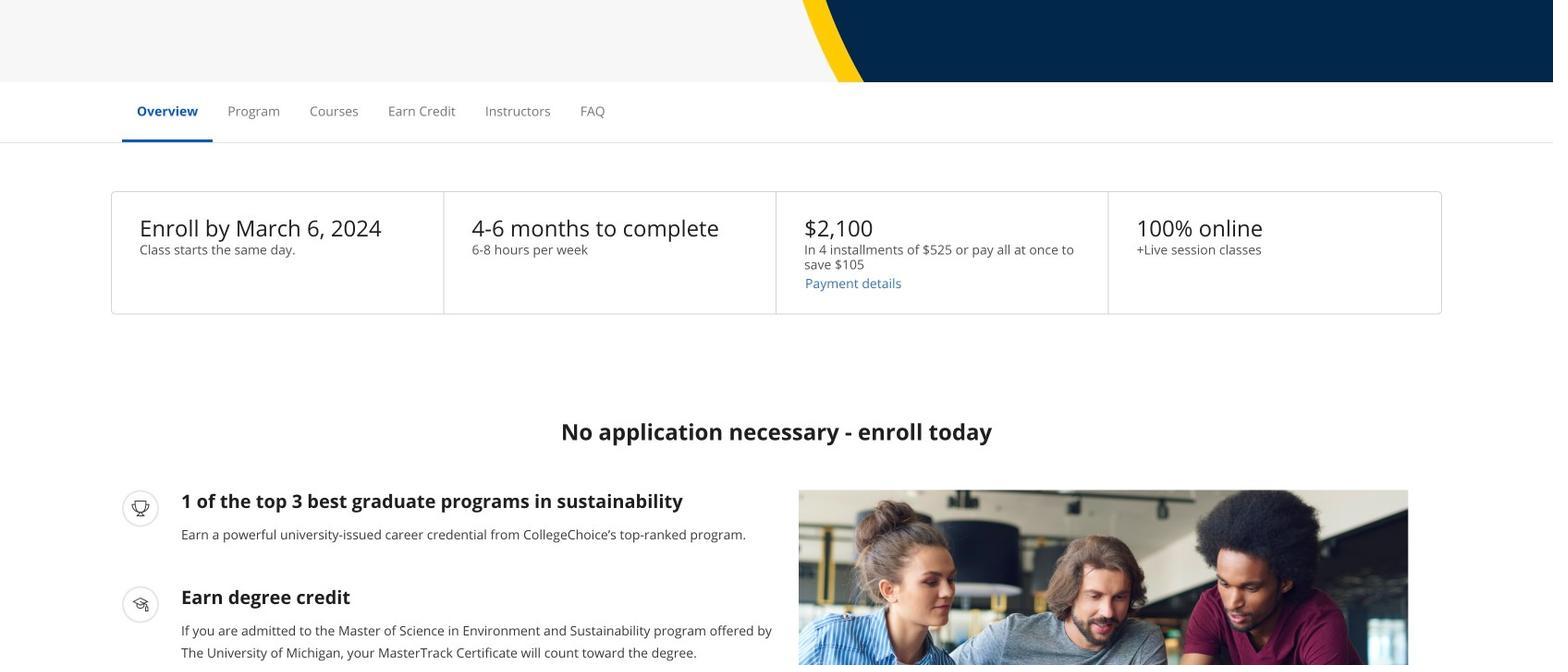 Task type: vqa. For each thing, say whether or not it's contained in the screenshot.
Certificate Menu element
yes



Task type: describe. For each thing, give the bounding box(es) containing it.
michigansustainabilitymt assets image
[[799, 490, 1409, 666]]

certificate menu element
[[122, 82, 1431, 142]]



